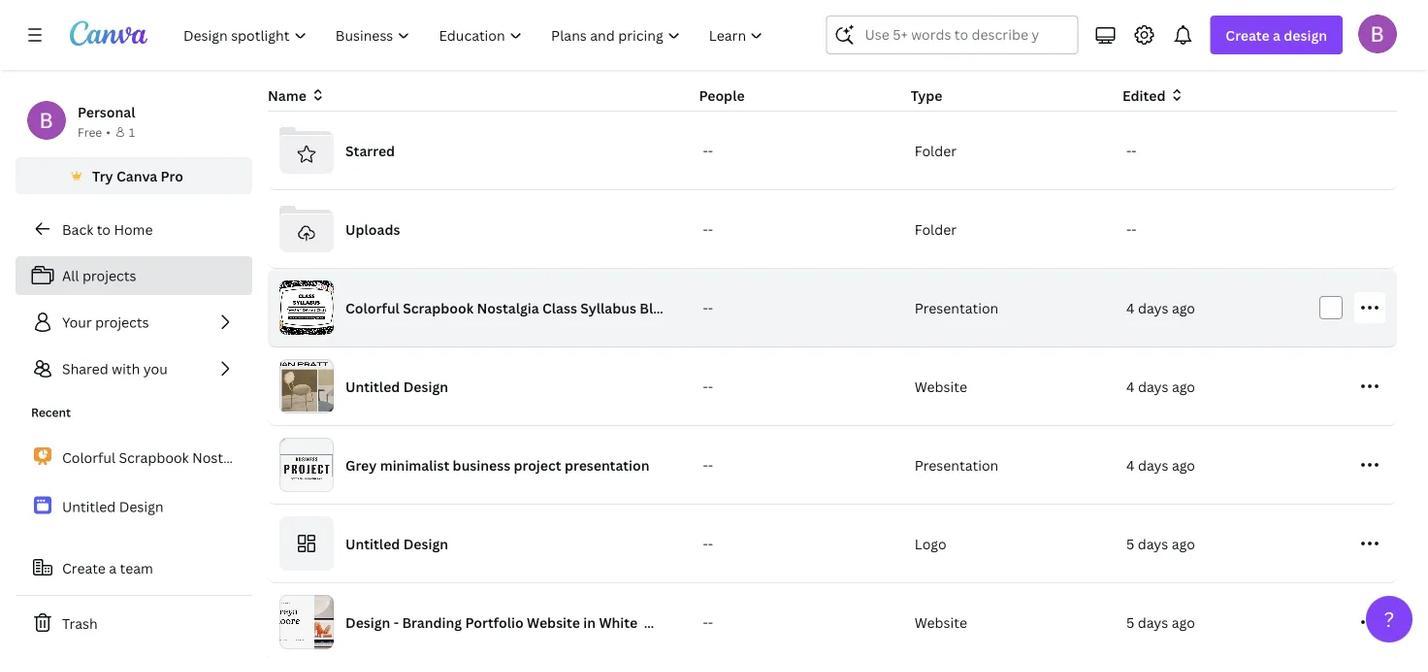 Task type: locate. For each thing, give the bounding box(es) containing it.
grey left black
[[644, 613, 676, 631]]

5 for website
[[1127, 613, 1135, 631]]

1 vertical spatial 5 days ago
[[1127, 613, 1196, 631]]

all
[[62, 266, 79, 285]]

projects
[[82, 266, 136, 285], [95, 313, 149, 331]]

2 4 days ago from the top
[[1127, 377, 1196, 396]]

2 vertical spatial untitled
[[346, 534, 400, 553]]

folder for starred
[[915, 141, 957, 160]]

0 vertical spatial projects
[[82, 266, 136, 285]]

untitled down colorful
[[346, 377, 400, 396]]

back to home link
[[16, 210, 252, 248]]

create
[[1226, 26, 1270, 44], [62, 559, 106, 577]]

grey minimalist business project presentation
[[346, 456, 653, 474]]

projects inside 'link'
[[95, 313, 149, 331]]

presentation
[[750, 298, 835, 317], [915, 298, 999, 317], [915, 456, 999, 474]]

untitled design up create a team
[[62, 497, 164, 516]]

list
[[16, 256, 252, 388]]

design
[[1284, 26, 1328, 44]]

0 vertical spatial 4
[[1127, 298, 1135, 317]]

projects for all projects
[[82, 266, 136, 285]]

education
[[680, 298, 747, 317]]

a inside create a team button
[[109, 559, 117, 577]]

a for team
[[109, 559, 117, 577]]

2 5 from the top
[[1127, 613, 1135, 631]]

create inside dropdown button
[[1226, 26, 1270, 44]]

ago
[[1172, 298, 1196, 317], [1172, 377, 1196, 396], [1172, 456, 1196, 474], [1172, 534, 1196, 553], [1172, 613, 1196, 631]]

create a team
[[62, 559, 153, 577]]

1 vertical spatial projects
[[95, 313, 149, 331]]

1 vertical spatial 5
[[1127, 613, 1135, 631]]

0 vertical spatial create
[[1226, 26, 1270, 44]]

1 5 days ago from the top
[[1127, 534, 1196, 553]]

0 horizontal spatial grey
[[346, 456, 377, 474]]

shared
[[62, 360, 108, 378]]

0 horizontal spatial create
[[62, 559, 106, 577]]

1 folder from the top
[[915, 141, 957, 160]]

untitled design for website
[[346, 377, 448, 396]]

home
[[114, 220, 153, 238]]

shared with you
[[62, 360, 168, 378]]

1 4 days ago from the top
[[1127, 298, 1196, 317]]

1 horizontal spatial create
[[1226, 26, 1270, 44]]

your projects link
[[16, 303, 252, 342]]

4
[[1127, 298, 1135, 317], [1127, 377, 1135, 396], [1127, 456, 1135, 474]]

1 5 from the top
[[1127, 534, 1135, 553]]

class
[[543, 298, 577, 317]]

2 vertical spatial untitled design
[[346, 534, 448, 553]]

grey
[[346, 456, 377, 474], [644, 613, 676, 631]]

colorful scrapbook nostalgia class syllabus blank education presentation
[[346, 298, 835, 317]]

2 vertical spatial 4 days ago
[[1127, 456, 1196, 474]]

edited
[[1123, 86, 1166, 104]]

3 ago from the top
[[1172, 456, 1196, 474]]

0 vertical spatial untitled
[[346, 377, 400, 396]]

0 vertical spatial folder
[[915, 141, 957, 160]]

create for create a team
[[62, 559, 106, 577]]

0 vertical spatial 5 days ago
[[1127, 534, 1196, 553]]

1
[[129, 124, 135, 140]]

top level navigation element
[[171, 16, 780, 54]]

website
[[915, 377, 968, 396], [527, 613, 580, 631], [915, 613, 968, 631]]

1 vertical spatial 4
[[1127, 377, 1135, 396]]

a inside create a design dropdown button
[[1273, 26, 1281, 44]]

untitled down minimalist
[[346, 534, 400, 553]]

untitled design up minimalist
[[346, 377, 448, 396]]

1 vertical spatial 4 days ago
[[1127, 377, 1196, 396]]

free •
[[78, 124, 111, 140]]

1 4 from the top
[[1127, 298, 1135, 317]]

trash link
[[16, 604, 252, 643]]

a for design
[[1273, 26, 1281, 44]]

create a design
[[1226, 26, 1328, 44]]

2 4 from the top
[[1127, 377, 1135, 396]]

2 vertical spatial 4
[[1127, 456, 1135, 474]]

1 vertical spatial untitled design
[[62, 497, 164, 516]]

create left the team
[[62, 559, 106, 577]]

scrapbook
[[403, 298, 474, 317]]

--
[[703, 141, 713, 160], [1127, 141, 1137, 160], [703, 220, 713, 238], [1127, 220, 1137, 238], [703, 298, 713, 317], [703, 377, 713, 396], [703, 456, 713, 474], [703, 534, 713, 553], [703, 613, 713, 631]]

2 5 days ago from the top
[[1127, 613, 1196, 631]]

untitled design list
[[16, 437, 252, 658]]

None search field
[[826, 16, 1079, 54]]

projects right all
[[82, 266, 136, 285]]

minimal
[[811, 613, 864, 631]]

2 folder from the top
[[915, 220, 957, 238]]

untitled design
[[346, 377, 448, 396], [62, 497, 164, 516], [346, 534, 448, 553]]

0 horizontal spatial a
[[109, 559, 117, 577]]

untitled design down minimalist
[[346, 534, 448, 553]]

projects inside "link"
[[82, 266, 136, 285]]

shared with you link
[[16, 349, 252, 388]]

1 days from the top
[[1138, 298, 1169, 317]]

nostalgia
[[477, 298, 539, 317]]

1 horizontal spatial a
[[1273, 26, 1281, 44]]

0 vertical spatial 5
[[1127, 534, 1135, 553]]

minimalist
[[380, 456, 450, 474]]

trash
[[62, 614, 98, 632]]

create left design
[[1226, 26, 1270, 44]]

1 vertical spatial folder
[[915, 220, 957, 238]]

untitled design for logo
[[346, 534, 448, 553]]

5 days from the top
[[1138, 613, 1169, 631]]

design - branding portfolio website in white  grey  black  light classic minimal style
[[346, 613, 901, 631]]

0 vertical spatial a
[[1273, 26, 1281, 44]]

syllabus
[[581, 298, 637, 317]]

1 vertical spatial create
[[62, 559, 106, 577]]

try canva pro button
[[16, 157, 252, 194]]

branding
[[402, 613, 462, 631]]

personal
[[78, 102, 135, 121]]

-
[[703, 141, 708, 160], [708, 141, 713, 160], [1127, 141, 1132, 160], [1132, 141, 1137, 160], [703, 220, 708, 238], [708, 220, 713, 238], [1127, 220, 1132, 238], [1132, 220, 1137, 238], [703, 298, 708, 317], [708, 298, 713, 317], [703, 377, 708, 396], [708, 377, 713, 396], [703, 456, 708, 474], [708, 456, 713, 474], [703, 534, 708, 553], [708, 534, 713, 553], [394, 613, 399, 631], [703, 613, 708, 631], [708, 613, 713, 631]]

untitled up create a team
[[62, 497, 116, 516]]

untitled for website
[[346, 377, 400, 396]]

3 4 days ago from the top
[[1127, 456, 1196, 474]]

create inside button
[[62, 559, 106, 577]]

1 vertical spatial untitled
[[62, 497, 116, 516]]

5 ago from the top
[[1172, 613, 1196, 631]]

folder
[[915, 141, 957, 160], [915, 220, 957, 238]]

a left design
[[1273, 26, 1281, 44]]

0 vertical spatial grey
[[346, 456, 377, 474]]

4 ago from the top
[[1172, 534, 1196, 553]]

5
[[1127, 534, 1135, 553], [1127, 613, 1135, 631]]

0 vertical spatial 4 days ago
[[1127, 298, 1196, 317]]

1 vertical spatial a
[[109, 559, 117, 577]]

people
[[699, 86, 745, 104]]

0 vertical spatial untitled design
[[346, 377, 448, 396]]

days
[[1138, 298, 1169, 317], [1138, 377, 1169, 396], [1138, 456, 1169, 474], [1138, 534, 1169, 553], [1138, 613, 1169, 631]]

grey left minimalist
[[346, 456, 377, 474]]

recent
[[31, 404, 71, 420]]

design up minimalist
[[403, 377, 448, 396]]

a
[[1273, 26, 1281, 44], [109, 559, 117, 577]]

list containing all projects
[[16, 256, 252, 388]]

4 days ago
[[1127, 298, 1196, 317], [1127, 377, 1196, 396], [1127, 456, 1196, 474]]

untitled
[[346, 377, 400, 396], [62, 497, 116, 516], [346, 534, 400, 553]]

projects right your
[[95, 313, 149, 331]]

design up the team
[[119, 497, 164, 516]]

5 days ago
[[1127, 534, 1196, 553], [1127, 613, 1196, 631]]

design
[[403, 377, 448, 396], [119, 497, 164, 516], [403, 534, 448, 553], [346, 613, 391, 631]]

a left the team
[[109, 559, 117, 577]]

1 horizontal spatial grey
[[644, 613, 676, 631]]



Task type: vqa. For each thing, say whether or not it's contained in the screenshot.
untitled design to the middle
yes



Task type: describe. For each thing, give the bounding box(es) containing it.
create a team button
[[16, 548, 252, 587]]

black
[[682, 613, 718, 631]]

untitled design link
[[16, 486, 252, 527]]

white
[[599, 613, 638, 631]]

starred
[[346, 141, 395, 160]]

? button
[[1367, 596, 1413, 643]]

name button
[[268, 84, 326, 106]]

1 ago from the top
[[1172, 298, 1196, 317]]

4 days ago for colorful scrapbook nostalgia class syllabus blank education presentation
[[1127, 298, 1196, 317]]

team
[[120, 559, 153, 577]]

5 days ago for logo
[[1127, 534, 1196, 553]]

canva
[[116, 166, 157, 185]]

style
[[867, 613, 901, 631]]

name
[[268, 86, 307, 104]]

back
[[62, 220, 93, 238]]

pro
[[161, 166, 183, 185]]

business
[[453, 456, 511, 474]]

portfolio
[[465, 613, 524, 631]]

light
[[725, 613, 758, 631]]

your projects
[[62, 313, 149, 331]]

type
[[911, 86, 943, 104]]

back to home
[[62, 220, 153, 238]]

blank
[[640, 298, 677, 317]]

colorful
[[346, 298, 400, 317]]

3 days from the top
[[1138, 456, 1169, 474]]

free
[[78, 124, 102, 140]]

4 for colorful scrapbook nostalgia class syllabus blank education presentation
[[1127, 298, 1135, 317]]

2 ago from the top
[[1172, 377, 1196, 396]]

website for 4 days ago
[[915, 377, 968, 396]]

you
[[143, 360, 168, 378]]

Search search field
[[865, 17, 1040, 53]]

4 days from the top
[[1138, 534, 1169, 553]]

projects for your projects
[[95, 313, 149, 331]]

website for 5 days ago
[[915, 613, 968, 631]]

folder for uploads
[[915, 220, 957, 238]]

5 for logo
[[1127, 534, 1135, 553]]

create a design button
[[1211, 16, 1343, 54]]

bob builder image
[[1359, 14, 1398, 53]]

untitled inside list
[[62, 497, 116, 516]]

4 for untitled design
[[1127, 377, 1135, 396]]

untitled design inside list
[[62, 497, 164, 516]]

•
[[106, 124, 111, 140]]

design up branding
[[403, 534, 448, 553]]

try canva pro
[[92, 166, 183, 185]]

edited button
[[1123, 84, 1319, 106]]

all projects link
[[16, 256, 252, 295]]

presentation
[[565, 456, 650, 474]]

5 days ago for website
[[1127, 613, 1196, 631]]

3 4 from the top
[[1127, 456, 1135, 474]]

classic
[[761, 613, 807, 631]]

design left branding
[[346, 613, 391, 631]]

try
[[92, 166, 113, 185]]

logo
[[915, 534, 947, 553]]

untitled for logo
[[346, 534, 400, 553]]

1 vertical spatial grey
[[644, 613, 676, 631]]

4 days ago for untitled design
[[1127, 377, 1196, 396]]

create for create a design
[[1226, 26, 1270, 44]]

all projects
[[62, 266, 136, 285]]

2 days from the top
[[1138, 377, 1169, 396]]

?
[[1385, 605, 1395, 633]]

to
[[97, 220, 111, 238]]

with
[[112, 360, 140, 378]]

uploads
[[346, 220, 400, 238]]

in
[[584, 613, 596, 631]]

design inside list
[[119, 497, 164, 516]]

your
[[62, 313, 92, 331]]

project
[[514, 456, 562, 474]]



